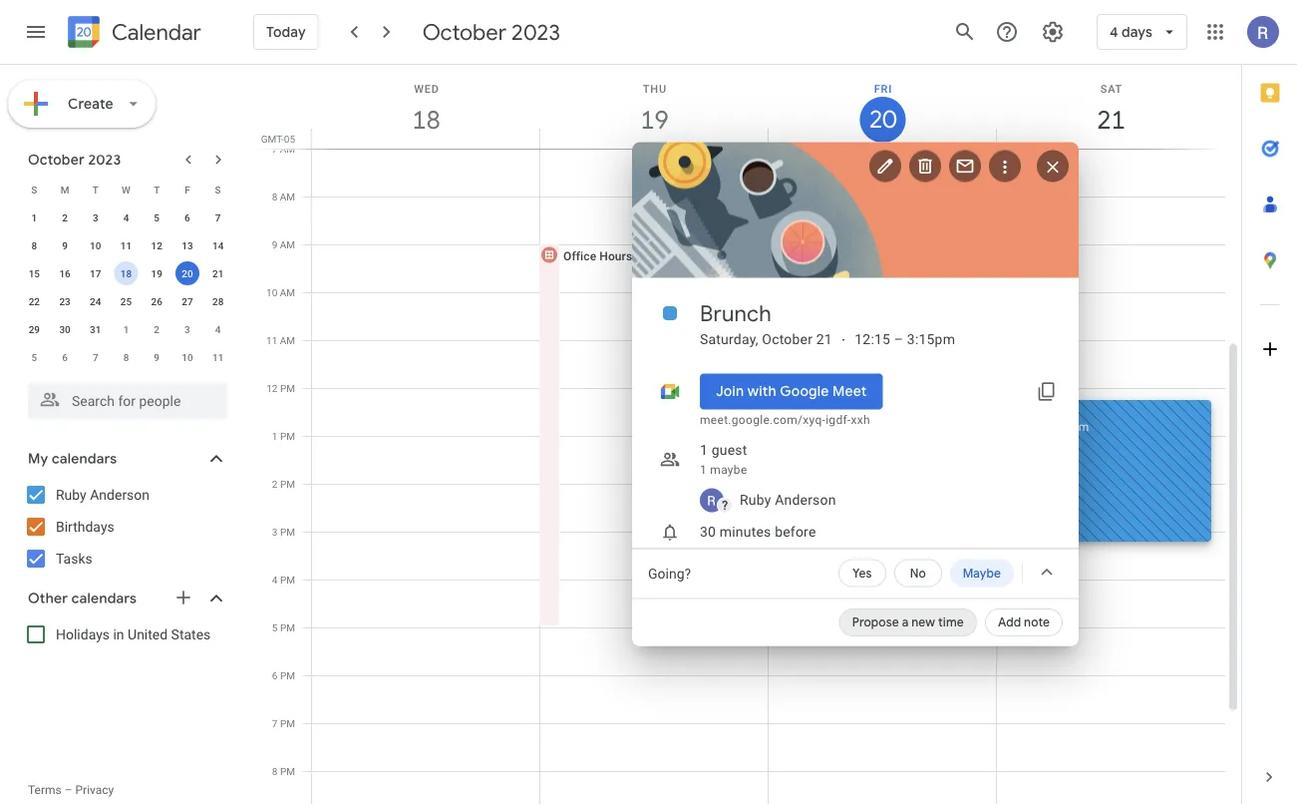 Task type: vqa. For each thing, say whether or not it's contained in the screenshot.


Task type: describe. For each thing, give the bounding box(es) containing it.
21 element
[[206, 261, 230, 285]]

my calendars list
[[4, 479, 247, 575]]

brunch
[[700, 300, 772, 328]]

going?
[[648, 565, 691, 581]]

18 element
[[114, 261, 138, 285]]

21 column header
[[997, 65, 1226, 149]]

7 am
[[272, 143, 295, 155]]

26
[[151, 295, 162, 307]]

11 for 11 am
[[266, 334, 278, 346]]

30 element
[[53, 317, 77, 341]]

4 for 4 pm
[[272, 574, 278, 586]]

privacy link
[[75, 783, 114, 797]]

november 10 element
[[175, 345, 199, 369]]

other calendars button
[[4, 583, 247, 615]]

holidays
[[56, 626, 110, 642]]

05
[[284, 133, 295, 145]]

sat
[[1101, 82, 1123, 95]]

terms link
[[28, 783, 62, 797]]

sunnyupside33@gmail.com
[[700, 556, 877, 572]]

20 link
[[860, 97, 906, 143]]

november 4 element
[[206, 317, 230, 341]]

pm for 5 pm
[[280, 622, 295, 633]]

email event details image
[[956, 156, 976, 176]]

18 inside cell
[[121, 267, 132, 279]]

21 link
[[1089, 97, 1135, 143]]

wed
[[414, 82, 440, 95]]

7 for 7 am
[[272, 143, 278, 155]]

ruby inside my calendars list
[[56, 486, 87, 503]]

16
[[59, 267, 71, 279]]

0 horizontal spatial october
[[28, 151, 85, 169]]

22
[[29, 295, 40, 307]]

16 element
[[53, 261, 77, 285]]

0 horizontal spatial 9
[[62, 239, 68, 251]]

23 element
[[53, 289, 77, 313]]

settings menu image
[[1041, 20, 1065, 44]]

19 link
[[632, 97, 678, 143]]

12 pm
[[267, 382, 295, 394]]

pm for 4 pm
[[280, 574, 295, 586]]

28
[[212, 295, 224, 307]]

12:15 inside "12:15 – 3:15pm" button
[[1005, 419, 1035, 433]]

5 pm
[[272, 622, 295, 633]]

create button
[[8, 80, 155, 128]]

google
[[780, 383, 830, 401]]

5 for 5 pm
[[272, 622, 278, 633]]

11 for november 11 element
[[212, 351, 224, 363]]

11 am
[[266, 334, 295, 346]]

main drawer image
[[24, 20, 48, 44]]

wed 18
[[411, 82, 440, 136]]

7 up 14 element
[[215, 211, 221, 223]]

fri
[[875, 82, 893, 95]]

anderson inside my calendars list
[[90, 486, 150, 503]]

propose
[[853, 615, 900, 630]]

note
[[1025, 615, 1050, 630]]

november 3 element
[[175, 317, 199, 341]]

join with google meet
[[716, 383, 867, 401]]

8 am
[[272, 191, 295, 203]]

birthdays
[[56, 518, 114, 535]]

5 for november 5 element
[[31, 351, 37, 363]]

29
[[29, 323, 40, 335]]

time
[[939, 615, 965, 630]]

8 for 8 am
[[272, 191, 278, 203]]

terms
[[28, 783, 62, 797]]

20 inside "cell"
[[182, 267, 193, 279]]

18 inside wed 18
[[411, 103, 439, 136]]

3:15pm inside button
[[1049, 419, 1090, 433]]

3 for november 3 element
[[185, 323, 190, 335]]

states
[[171, 626, 211, 642]]

row containing 15
[[19, 259, 233, 287]]

7 pm
[[272, 717, 295, 729]]

other
[[28, 590, 68, 608]]

row containing s
[[19, 176, 233, 204]]

3 pm
[[272, 526, 295, 538]]

1 horizontal spatial 5
[[154, 211, 160, 223]]

calendars for my calendars
[[52, 450, 117, 468]]

1 pm
[[272, 430, 295, 442]]

1 up 15 element
[[31, 211, 37, 223]]

ruby anderson inside tree item
[[740, 492, 837, 508]]

add note button
[[986, 609, 1063, 636]]

with
[[748, 383, 777, 401]]

31
[[90, 323, 101, 335]]

30 for 30 minutes before
[[700, 524, 716, 540]]

pm for 1 pm
[[280, 430, 295, 442]]

25
[[121, 295, 132, 307]]

fri 20
[[868, 82, 896, 135]]

11 element
[[114, 233, 138, 257]]

1 horizontal spatial 6
[[185, 211, 190, 223]]

pm for 3 pm
[[280, 526, 295, 538]]

– for terms – privacy
[[65, 783, 72, 797]]

1 vertical spatial october 2023
[[28, 151, 121, 169]]

november 7 element
[[84, 345, 108, 369]]

yes button
[[839, 559, 887, 587]]

propose a new time button
[[840, 609, 978, 636]]

⋅
[[841, 331, 847, 348]]

before
[[775, 524, 817, 540]]

2 for 2 pm
[[272, 478, 278, 490]]

26 element
[[145, 289, 169, 313]]

am for 11 am
[[280, 334, 295, 346]]

m
[[61, 184, 69, 196]]

3 for 3 pm
[[272, 526, 278, 538]]

brunch saturday, october 21 ⋅ 12:15 – 3:15pm
[[700, 300, 956, 348]]

4 up 11 element
[[123, 211, 129, 223]]

12:15 – 3:15pm
[[1005, 419, 1090, 433]]

join
[[716, 383, 745, 401]]

today
[[266, 23, 306, 41]]

pm for 6 pm
[[280, 669, 295, 681]]

– inside brunch saturday, october 21 ⋅ 12:15 – 3:15pm
[[895, 331, 904, 348]]

– for 12:15 – 3:15pm
[[1038, 419, 1046, 433]]

14 element
[[206, 233, 230, 257]]

igdf-
[[826, 413, 852, 426]]

6 pm
[[272, 669, 295, 681]]

,
[[633, 249, 635, 263]]

12 for 12 pm
[[267, 382, 278, 394]]

row group containing 1
[[19, 204, 233, 371]]

1 horizontal spatial october 2023
[[423, 18, 561, 46]]

united
[[128, 626, 168, 642]]

25 element
[[114, 289, 138, 313]]

calendar heading
[[108, 18, 201, 46]]

27 element
[[175, 289, 199, 313]]

0 horizontal spatial 2
[[62, 211, 68, 223]]

1 left the maybe
[[700, 462, 707, 476]]

9am
[[639, 249, 663, 263]]

1 inside grid
[[272, 430, 278, 442]]

20 column header
[[768, 65, 998, 149]]

my
[[28, 450, 48, 468]]

23
[[59, 295, 71, 307]]

4 days button
[[1097, 8, 1188, 56]]

20 inside column header
[[868, 104, 896, 135]]

1 s from the left
[[31, 184, 37, 196]]

Search for people text field
[[40, 383, 215, 419]]

24
[[90, 295, 101, 307]]

pm for 2 pm
[[280, 478, 295, 490]]

0 horizontal spatial 3
[[93, 211, 98, 223]]

18 link
[[404, 97, 449, 143]]

8 up 15 element
[[31, 239, 37, 251]]

meet.google.com/xyq-igdf-xxh
[[700, 413, 871, 426]]

gmt-05
[[261, 133, 295, 145]]

14
[[212, 239, 224, 251]]

10 for 10 am
[[266, 286, 278, 298]]

8 pm
[[272, 765, 295, 777]]

1 up november 8 element
[[123, 323, 129, 335]]

remove from this calendar image
[[916, 156, 936, 176]]

10 am
[[266, 286, 295, 298]]

pm for 12 pm
[[280, 382, 295, 394]]

minutes
[[720, 524, 772, 540]]

3:15pm inside brunch saturday, october 21 ⋅ 12:15 – 3:15pm
[[908, 331, 956, 348]]



Task type: locate. For each thing, give the bounding box(es) containing it.
3
[[93, 211, 98, 223], [185, 323, 190, 335], [272, 526, 278, 538]]

8 pm from the top
[[280, 717, 295, 729]]

8 inside november 8 element
[[123, 351, 129, 363]]

calendars inside dropdown button
[[71, 590, 137, 608]]

other calendars
[[28, 590, 137, 608]]

w
[[122, 184, 131, 196]]

1 vertical spatial 2023
[[88, 151, 121, 169]]

5 down 4 pm
[[272, 622, 278, 633]]

17 element
[[84, 261, 108, 285]]

12 inside october 2023 grid
[[151, 239, 162, 251]]

22 element
[[22, 289, 46, 313]]

anderson inside tree item
[[775, 492, 837, 508]]

5
[[154, 211, 160, 223], [31, 351, 37, 363], [272, 622, 278, 633]]

12 up 19 "element"
[[151, 239, 162, 251]]

5 up '12' element
[[154, 211, 160, 223]]

30 for 30
[[59, 323, 71, 335]]

t left f
[[154, 184, 160, 196]]

3 pm from the top
[[280, 478, 295, 490]]

None search field
[[0, 375, 247, 419]]

0 vertical spatial calendars
[[52, 450, 117, 468]]

1 horizontal spatial october
[[423, 18, 507, 46]]

0 horizontal spatial 6
[[62, 351, 68, 363]]

9 for november 9 element
[[154, 351, 160, 363]]

2 horizontal spatial 2
[[272, 478, 278, 490]]

3 row from the top
[[19, 231, 233, 259]]

am for 7 am
[[280, 143, 295, 155]]

19 column header
[[540, 65, 769, 149]]

0 horizontal spatial 10
[[90, 239, 101, 251]]

1 vertical spatial calendars
[[71, 590, 137, 608]]

0 vertical spatial october 2023
[[423, 18, 561, 46]]

0 vertical spatial 10
[[90, 239, 101, 251]]

1 vertical spatial 10
[[266, 286, 278, 298]]

0 horizontal spatial ruby
[[56, 486, 87, 503]]

20, today element
[[175, 261, 199, 285]]

pm up '2 pm'
[[280, 430, 295, 442]]

november 5 element
[[22, 345, 46, 369]]

21 inside column header
[[1096, 103, 1125, 136]]

0 vertical spatial 11
[[121, 239, 132, 251]]

brunch heading
[[700, 300, 772, 328]]

0 horizontal spatial 19
[[151, 267, 162, 279]]

calendars
[[52, 450, 117, 468], [71, 590, 137, 608]]

4 up november 11 element
[[215, 323, 221, 335]]

18 up 25
[[121, 267, 132, 279]]

1 horizontal spatial 12:15
[[1005, 419, 1035, 433]]

4 row from the top
[[19, 259, 233, 287]]

21 inside october 2023 grid
[[212, 267, 224, 279]]

1 horizontal spatial 20
[[868, 104, 896, 135]]

anderson down the my calendars dropdown button
[[90, 486, 150, 503]]

11 up 18 element
[[121, 239, 132, 251]]

1 horizontal spatial 3
[[185, 323, 190, 335]]

a
[[902, 615, 909, 630]]

2 pm
[[272, 478, 295, 490]]

1 horizontal spatial 12
[[267, 382, 278, 394]]

7 row from the top
[[19, 343, 233, 371]]

19 inside "element"
[[151, 267, 162, 279]]

ruby anderson up before
[[740, 492, 837, 508]]

21 up 28
[[212, 267, 224, 279]]

row
[[19, 176, 233, 204], [19, 204, 233, 231], [19, 231, 233, 259], [19, 259, 233, 287], [19, 287, 233, 315], [19, 315, 233, 343], [19, 343, 233, 371]]

1 horizontal spatial s
[[215, 184, 221, 196]]

october 2023
[[423, 18, 561, 46], [28, 151, 121, 169]]

november 2 element
[[145, 317, 169, 341]]

am for 8 am
[[280, 191, 295, 203]]

row containing 22
[[19, 287, 233, 315]]

12:15 – 3:15pm button
[[997, 400, 1212, 542]]

f
[[185, 184, 190, 196]]

1 horizontal spatial –
[[895, 331, 904, 348]]

9 for 9 am
[[272, 238, 278, 250]]

november 1 element
[[114, 317, 138, 341]]

2 pm from the top
[[280, 430, 295, 442]]

11 for 11 element
[[121, 239, 132, 251]]

0 horizontal spatial 30
[[59, 323, 71, 335]]

ruby anderson inside my calendars list
[[56, 486, 150, 503]]

pm up 1 pm
[[280, 382, 295, 394]]

pm down "7 pm"
[[280, 765, 295, 777]]

0 horizontal spatial october 2023
[[28, 151, 121, 169]]

1 t from the left
[[93, 184, 99, 196]]

7 left "05"
[[272, 143, 278, 155]]

0 vertical spatial 20
[[868, 104, 896, 135]]

2 horizontal spatial 5
[[272, 622, 278, 633]]

2 for november 2 element
[[154, 323, 160, 335]]

1 vertical spatial 19
[[151, 267, 162, 279]]

13
[[182, 239, 193, 251]]

10 up 11 am
[[266, 286, 278, 298]]

12 inside grid
[[267, 382, 278, 394]]

propose a new time
[[853, 615, 965, 630]]

row containing 5
[[19, 343, 233, 371]]

8
[[272, 191, 278, 203], [31, 239, 37, 251], [123, 351, 129, 363], [272, 765, 278, 777]]

1 vertical spatial 6
[[62, 351, 68, 363]]

am for 9 am
[[280, 238, 295, 250]]

anderson up before
[[775, 492, 837, 508]]

12:15 inside brunch saturday, october 21 ⋅ 12:15 – 3:15pm
[[855, 331, 891, 348]]

guest
[[712, 442, 748, 458]]

2 vertical spatial 6
[[272, 669, 278, 681]]

days
[[1122, 23, 1153, 41]]

1 horizontal spatial ruby
[[740, 492, 772, 508]]

29 element
[[22, 317, 46, 341]]

tab list
[[1243, 65, 1298, 749]]

2 vertical spatial –
[[65, 783, 72, 797]]

1 vertical spatial 2
[[154, 323, 160, 335]]

4 inside grid
[[272, 574, 278, 586]]

6 down f
[[185, 211, 190, 223]]

ruby up 30 minutes before
[[740, 492, 772, 508]]

15
[[29, 267, 40, 279]]

10 for 10 element
[[90, 239, 101, 251]]

1 horizontal spatial 10
[[182, 351, 193, 363]]

3 down '2 pm'
[[272, 526, 278, 538]]

4 am from the top
[[280, 286, 295, 298]]

october up wed
[[423, 18, 507, 46]]

1 vertical spatial 5
[[31, 351, 37, 363]]

2 vertical spatial 11
[[212, 351, 224, 363]]

t right m
[[93, 184, 99, 196]]

1 pm from the top
[[280, 382, 295, 394]]

0 horizontal spatial t
[[93, 184, 99, 196]]

6 row from the top
[[19, 315, 233, 343]]

10 inside grid
[[266, 286, 278, 298]]

0 vertical spatial 21
[[1096, 103, 1125, 136]]

0 vertical spatial 2023
[[512, 18, 561, 46]]

0 horizontal spatial 12:15
[[855, 331, 891, 348]]

30 down the 23
[[59, 323, 71, 335]]

8 down november 1 element
[[123, 351, 129, 363]]

0 vertical spatial 3:15pm
[[908, 331, 956, 348]]

20
[[868, 104, 896, 135], [182, 267, 193, 279]]

7 for 7 pm
[[272, 717, 278, 729]]

30 inside october 2023 grid
[[59, 323, 71, 335]]

1 vertical spatial –
[[1038, 419, 1046, 433]]

6 pm from the top
[[280, 622, 295, 633]]

30 left minutes
[[700, 524, 716, 540]]

terms – privacy
[[28, 783, 114, 797]]

ruby anderson up birthdays
[[56, 486, 150, 503]]

november 11 element
[[206, 345, 230, 369]]

9 up 10 am
[[272, 238, 278, 250]]

1 vertical spatial 18
[[121, 267, 132, 279]]

calendar
[[112, 18, 201, 46]]

0 vertical spatial 18
[[411, 103, 439, 136]]

27
[[182, 295, 193, 307]]

3 up 10 element
[[93, 211, 98, 223]]

grid
[[255, 65, 1242, 805]]

add other calendars image
[[174, 588, 194, 608]]

1 vertical spatial 3
[[185, 323, 190, 335]]

2 up november 9 element
[[154, 323, 160, 335]]

hide additional actions image
[[1038, 562, 1057, 582]]

office
[[564, 249, 597, 263]]

5 pm from the top
[[280, 574, 295, 586]]

tasks
[[56, 550, 93, 567]]

7 down 6 pm
[[272, 717, 278, 729]]

row down november 1 element
[[19, 343, 233, 371]]

11 inside grid
[[266, 334, 278, 346]]

11 down november 4 element
[[212, 351, 224, 363]]

12 element
[[145, 233, 169, 257]]

create
[[68, 95, 114, 113]]

6 down 30 element
[[62, 351, 68, 363]]

19 down thu
[[639, 103, 668, 136]]

2 row from the top
[[19, 204, 233, 231]]

1 vertical spatial 30
[[700, 524, 716, 540]]

1 horizontal spatial 18
[[411, 103, 439, 136]]

my calendars button
[[4, 443, 247, 475]]

4 left days
[[1110, 23, 1119, 41]]

0 horizontal spatial s
[[31, 184, 37, 196]]

0 vertical spatial 3
[[93, 211, 98, 223]]

am down 9 am
[[280, 286, 295, 298]]

no button
[[895, 559, 942, 587]]

0 vertical spatial 5
[[154, 211, 160, 223]]

october
[[423, 18, 507, 46], [28, 151, 85, 169], [762, 331, 813, 348]]

0 horizontal spatial 20
[[182, 267, 193, 279]]

november 8 element
[[114, 345, 138, 369]]

0 horizontal spatial 2023
[[88, 151, 121, 169]]

november 6 element
[[53, 345, 77, 369]]

am for 10 am
[[280, 286, 295, 298]]

am up 12 pm
[[280, 334, 295, 346]]

1 vertical spatial 20
[[182, 267, 193, 279]]

row group
[[19, 204, 233, 371]]

row up 18 element
[[19, 231, 233, 259]]

0 vertical spatial 12:15
[[855, 331, 891, 348]]

2 t from the left
[[154, 184, 160, 196]]

12
[[151, 239, 162, 251], [267, 382, 278, 394]]

4 up 5 pm
[[272, 574, 278, 586]]

6 for november 6 element
[[62, 351, 68, 363]]

row down 18 element
[[19, 287, 233, 315]]

8 up 9 am
[[272, 191, 278, 203]]

yes
[[853, 566, 872, 581]]

0 horizontal spatial 3:15pm
[[908, 331, 956, 348]]

21 left ⋅
[[817, 331, 833, 348]]

meet.google.com/xyq-
[[700, 413, 826, 426]]

calendars up in
[[71, 590, 137, 608]]

28 element
[[206, 289, 230, 313]]

pm down 3 pm
[[280, 574, 295, 586]]

12:15
[[855, 331, 891, 348], [1005, 419, 1035, 433]]

pm up 3 pm
[[280, 478, 295, 490]]

19
[[639, 103, 668, 136], [151, 267, 162, 279]]

1 vertical spatial 12
[[267, 382, 278, 394]]

12 for 12
[[151, 239, 162, 251]]

no
[[911, 566, 927, 581]]

sat 21
[[1096, 82, 1125, 136]]

1 vertical spatial 11
[[266, 334, 278, 346]]

15 element
[[22, 261, 46, 285]]

4 days
[[1110, 23, 1153, 41]]

row up november 8 element
[[19, 315, 233, 343]]

0 vertical spatial 2
[[62, 211, 68, 223]]

2 down m
[[62, 211, 68, 223]]

2 s from the left
[[215, 184, 221, 196]]

am
[[280, 143, 295, 155], [280, 191, 295, 203], [280, 238, 295, 250], [280, 286, 295, 298], [280, 334, 295, 346]]

0 horizontal spatial 12
[[151, 239, 162, 251]]

1 horizontal spatial 3:15pm
[[1049, 419, 1090, 433]]

19 inside column header
[[639, 103, 668, 136]]

1 vertical spatial 12:15
[[1005, 419, 1035, 433]]

11 down 10 am
[[266, 334, 278, 346]]

9 down november 2 element
[[154, 351, 160, 363]]

ruby anderson, maybe attending tree item
[[672, 484, 1079, 516]]

2 up 3 pm
[[272, 478, 278, 490]]

october inside brunch saturday, october 21 ⋅ 12:15 – 3:15pm
[[762, 331, 813, 348]]

2 horizontal spatial 21
[[1096, 103, 1125, 136]]

19 element
[[145, 261, 169, 285]]

row containing 29
[[19, 315, 233, 343]]

2
[[62, 211, 68, 223], [154, 323, 160, 335], [272, 478, 278, 490]]

7 for november 7 element
[[93, 351, 98, 363]]

0 vertical spatial 19
[[639, 103, 668, 136]]

today button
[[253, 8, 319, 56]]

1 horizontal spatial 30
[[700, 524, 716, 540]]

2 vertical spatial 10
[[182, 351, 193, 363]]

3 down 27 "element"
[[185, 323, 190, 335]]

1 row from the top
[[19, 176, 233, 204]]

october 2023 up m
[[28, 151, 121, 169]]

10 element
[[84, 233, 108, 257]]

0 horizontal spatial anderson
[[90, 486, 150, 503]]

october 2023 up wed
[[423, 18, 561, 46]]

calendars right my
[[52, 450, 117, 468]]

0 vertical spatial 12
[[151, 239, 162, 251]]

2 horizontal spatial 10
[[266, 286, 278, 298]]

t
[[93, 184, 99, 196], [154, 184, 160, 196]]

11
[[121, 239, 132, 251], [266, 334, 278, 346], [212, 351, 224, 363]]

0 vertical spatial –
[[895, 331, 904, 348]]

2 horizontal spatial 6
[[272, 669, 278, 681]]

4
[[1110, 23, 1119, 41], [123, 211, 129, 223], [215, 323, 221, 335], [272, 574, 278, 586]]

4 pm from the top
[[280, 526, 295, 538]]

ruby
[[56, 486, 87, 503], [740, 492, 772, 508]]

3 am from the top
[[280, 238, 295, 250]]

0 vertical spatial 30
[[59, 323, 71, 335]]

row containing 8
[[19, 231, 233, 259]]

7 pm from the top
[[280, 669, 295, 681]]

10 up 17
[[90, 239, 101, 251]]

5 row from the top
[[19, 287, 233, 315]]

pm up 6 pm
[[280, 622, 295, 633]]

4 for november 4 element
[[215, 323, 221, 335]]

4 for 4 days
[[1110, 23, 1119, 41]]

9 inside grid
[[272, 238, 278, 250]]

9 up 16 element
[[62, 239, 68, 251]]

9 pm from the top
[[280, 765, 295, 777]]

2 horizontal spatial 11
[[266, 334, 278, 346]]

october up m
[[28, 151, 85, 169]]

1 am from the top
[[280, 143, 295, 155]]

am up 9 am
[[280, 191, 295, 203]]

– inside button
[[1038, 419, 1046, 433]]

0 vertical spatial 6
[[185, 211, 190, 223]]

20 down fri
[[868, 104, 896, 135]]

20 up the 27
[[182, 267, 193, 279]]

am down 8 am
[[280, 238, 295, 250]]

calendars inside dropdown button
[[52, 450, 117, 468]]

7
[[272, 143, 278, 155], [215, 211, 221, 223], [93, 351, 98, 363], [272, 717, 278, 729]]

1 horizontal spatial ruby anderson
[[740, 492, 837, 508]]

row down w
[[19, 204, 233, 231]]

calendars for other calendars
[[71, 590, 137, 608]]

holidays in united states
[[56, 626, 211, 642]]

privacy
[[75, 783, 114, 797]]

6 for 6 pm
[[272, 669, 278, 681]]

1 down 12 pm
[[272, 430, 278, 442]]

2 horizontal spatial 3
[[272, 526, 278, 538]]

10
[[90, 239, 101, 251], [266, 286, 278, 298], [182, 351, 193, 363]]

0 horizontal spatial –
[[65, 783, 72, 797]]

1 horizontal spatial 11
[[212, 351, 224, 363]]

pm down 6 pm
[[280, 717, 295, 729]]

1
[[31, 211, 37, 223], [123, 323, 129, 335], [272, 430, 278, 442], [700, 442, 708, 458], [700, 462, 707, 476]]

1 horizontal spatial 9
[[154, 351, 160, 363]]

row containing 1
[[19, 204, 233, 231]]

maybe
[[711, 462, 748, 476]]

5 inside grid
[[272, 622, 278, 633]]

19 up 26
[[151, 267, 162, 279]]

anderson
[[90, 486, 150, 503], [775, 492, 837, 508]]

thu 19
[[639, 82, 668, 136]]

row up 11 element
[[19, 176, 233, 204]]

12 down 11 am
[[267, 382, 278, 394]]

0 vertical spatial october
[[423, 18, 507, 46]]

2 horizontal spatial 9
[[272, 238, 278, 250]]

30 minutes before
[[700, 524, 817, 540]]

2 vertical spatial 5
[[272, 622, 278, 633]]

row up 25 'element'
[[19, 259, 233, 287]]

2 vertical spatial october
[[762, 331, 813, 348]]

18 down wed
[[411, 103, 439, 136]]

pm for 7 pm
[[280, 717, 295, 729]]

s left m
[[31, 184, 37, 196]]

18 cell
[[111, 259, 142, 287]]

calendar element
[[64, 12, 201, 56]]

8 down "7 pm"
[[272, 765, 278, 777]]

30
[[59, 323, 71, 335], [700, 524, 716, 540]]

5 am from the top
[[280, 334, 295, 346]]

thu
[[643, 82, 667, 95]]

ruby up birthdays
[[56, 486, 87, 503]]

21 down sat
[[1096, 103, 1125, 136]]

s right f
[[215, 184, 221, 196]]

6 up "7 pm"
[[272, 669, 278, 681]]

pm for 8 pm
[[280, 765, 295, 777]]

13 element
[[175, 233, 199, 257]]

add note
[[998, 615, 1050, 630]]

4 inside dropdown button
[[1110, 23, 1119, 41]]

in
[[113, 626, 124, 642]]

10 for november 10 element
[[182, 351, 193, 363]]

1 horizontal spatial 2023
[[512, 18, 561, 46]]

2 vertical spatial 3
[[272, 526, 278, 538]]

november 9 element
[[145, 345, 169, 369]]

4 pm
[[272, 574, 295, 586]]

31 element
[[84, 317, 108, 341]]

7 down 31 element
[[93, 351, 98, 363]]

2 horizontal spatial october
[[762, 331, 813, 348]]

pm down '2 pm'
[[280, 526, 295, 538]]

add
[[998, 615, 1022, 630]]

my calendars
[[28, 450, 117, 468]]

grid containing 18
[[255, 65, 1242, 805]]

9 inside november 9 element
[[154, 351, 160, 363]]

1 vertical spatial october
[[28, 151, 85, 169]]

meet
[[833, 383, 867, 401]]

20 cell
[[172, 259, 203, 287]]

18 column header
[[311, 65, 541, 149]]

10 down november 3 element
[[182, 351, 193, 363]]

9 am
[[272, 238, 295, 250]]

pm down 5 pm
[[280, 669, 295, 681]]

am up 8 am
[[280, 143, 295, 155]]

ruby inside tree item
[[740, 492, 772, 508]]

2 vertical spatial 2
[[272, 478, 278, 490]]

0 horizontal spatial 18
[[121, 267, 132, 279]]

october up the 'join with google meet' link
[[762, 331, 813, 348]]

21 inside brunch saturday, october 21 ⋅ 12:15 – 3:15pm
[[817, 331, 833, 348]]

2 am from the top
[[280, 191, 295, 203]]

xxh
[[851, 413, 871, 426]]

6 inside grid
[[272, 669, 278, 681]]

1 vertical spatial 21
[[212, 267, 224, 279]]

office hours , 9am
[[564, 249, 663, 263]]

24 element
[[84, 289, 108, 313]]

8 for november 8 element
[[123, 351, 129, 363]]

2 horizontal spatial –
[[1038, 419, 1046, 433]]

join with google meet link
[[700, 374, 883, 410]]

2 vertical spatial 21
[[817, 331, 833, 348]]

1 horizontal spatial t
[[154, 184, 160, 196]]

0 horizontal spatial 11
[[121, 239, 132, 251]]

hours
[[600, 249, 633, 263]]

18
[[411, 103, 439, 136], [121, 267, 132, 279]]

0 horizontal spatial 5
[[31, 351, 37, 363]]

maybe
[[963, 566, 1002, 581]]

october 2023 grid
[[19, 176, 233, 371]]

5 down 29 'element'
[[31, 351, 37, 363]]

0 horizontal spatial 21
[[212, 267, 224, 279]]

8 for 8 pm
[[272, 765, 278, 777]]

1 left guest
[[700, 442, 708, 458]]

0 horizontal spatial ruby anderson
[[56, 486, 150, 503]]

6
[[185, 211, 190, 223], [62, 351, 68, 363], [272, 669, 278, 681]]



